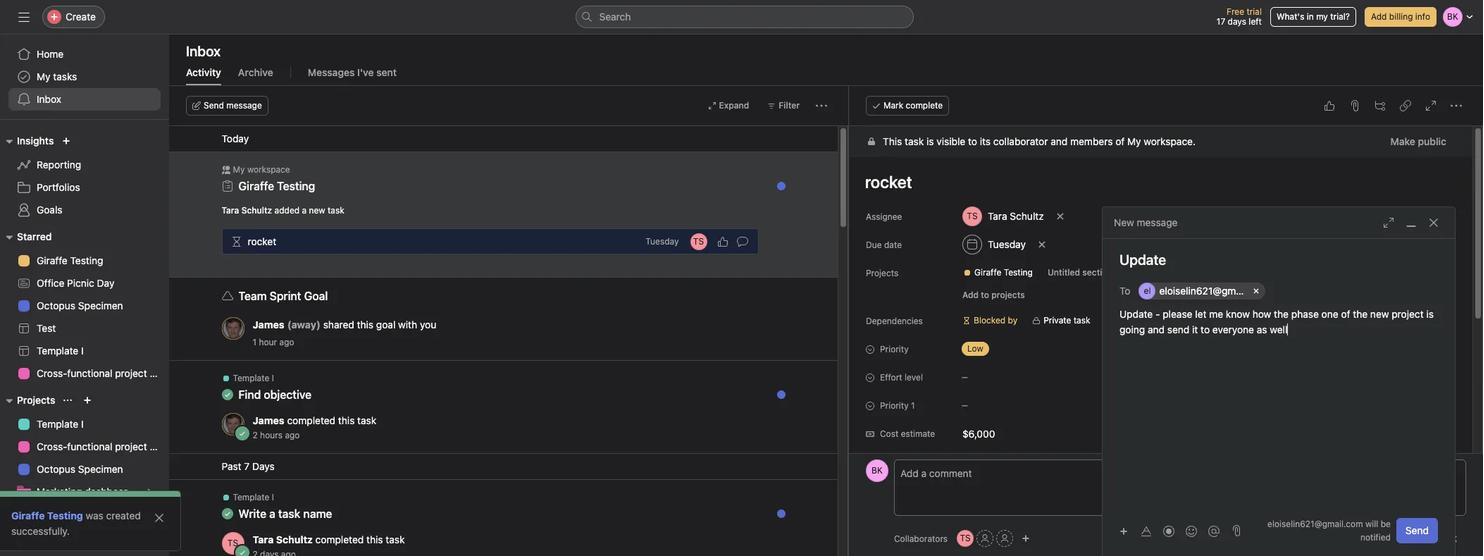 Task type: locate. For each thing, give the bounding box(es) containing it.
0 horizontal spatial my
[[37, 70, 50, 82]]

is inside update - please let me know how the phase one of the new project is going and send it to everyone as well
[[1427, 308, 1435, 320]]

projects inside "dropdown button"
[[17, 394, 55, 406]]

send right be
[[1406, 524, 1430, 536]]

rocket dialog
[[849, 86, 1484, 556]]

this
[[357, 319, 374, 331], [338, 415, 355, 426], [367, 534, 383, 546]]

cross-functional project plan up dashboards on the bottom left
[[37, 441, 169, 453]]

2 vertical spatial this
[[367, 534, 383, 546]]

1 vertical spatial priority
[[880, 400, 909, 411]]

my left workspace at the top left
[[233, 164, 245, 175]]

2 priority from the top
[[880, 400, 909, 411]]

team
[[239, 290, 267, 302]]

was
[[86, 510, 103, 522]]

section
[[1083, 267, 1113, 278]]

schultz inside dropdown button
[[1010, 210, 1045, 222]]

cross-functional project plan inside starred 'element'
[[37, 367, 169, 379]]

1 cross-functional project plan from the top
[[37, 367, 169, 379]]

octopus down the office
[[37, 300, 75, 312]]

giraffe testing link
[[239, 180, 315, 192], [8, 250, 161, 272], [958, 266, 1039, 280], [11, 510, 83, 522]]

update
[[1120, 308, 1153, 320]]

1 horizontal spatial schultz
[[276, 534, 313, 546]]

octopus inside starred 'element'
[[37, 300, 75, 312]]

eloiselin621@gmail.com for eloiselin621@gmail.com
[[1160, 285, 1269, 297]]

giraffe up the office
[[37, 254, 67, 266]]

2 ja from the top
[[228, 419, 238, 429]]

eloiselin621@gmail.com inside 'cell'
[[1160, 285, 1269, 297]]

octopus specimen inside starred 'element'
[[37, 300, 123, 312]]

2 octopus specimen link from the top
[[8, 458, 161, 481]]

testing inside main content
[[1004, 267, 1033, 278]]

cross-functional project plan
[[37, 367, 169, 379], [37, 441, 169, 453]]

create button
[[42, 6, 105, 28]]

2 octopus specimen from the top
[[37, 463, 123, 475]]

ts button right the collaborators
[[957, 530, 974, 547]]

octopus specimen down picnic
[[37, 300, 123, 312]]

1 vertical spatial 1
[[912, 400, 915, 411]]

add inside button
[[963, 290, 979, 300]]

will
[[1366, 519, 1379, 529]]

1 octopus from the top
[[37, 300, 75, 312]]

task inside button
[[1438, 532, 1458, 544]]

add left billing
[[1372, 11, 1388, 22]]

specimen up dashboards on the bottom left
[[78, 463, 123, 475]]

sent
[[377, 66, 397, 78]]

0 horizontal spatial a
[[269, 508, 276, 520]]

search button
[[576, 6, 914, 28]]

tuesday button
[[646, 236, 679, 247]]

octopus inside projects element
[[37, 463, 75, 475]]

of right members
[[1116, 135, 1125, 147]]

new image
[[62, 137, 71, 145]]

dependencies image
[[231, 236, 242, 247]]

add up blocked
[[963, 290, 979, 300]]

0 vertical spatial ago
[[280, 337, 294, 348]]

testing up office picnic day "link"
[[70, 254, 103, 266]]

dashboards
[[85, 486, 138, 498]]

search list box
[[576, 6, 914, 28]]

office picnic day
[[37, 277, 114, 289]]

to right it
[[1201, 324, 1210, 336]]

0 horizontal spatial the
[[1275, 308, 1289, 320]]

0 vertical spatial completed
[[287, 415, 336, 426]]

inbox down 'my tasks'
[[37, 93, 61, 105]]

formatting image
[[1141, 526, 1153, 537]]

1 — from the top
[[962, 373, 969, 381]]

cross- for second cross-functional project plan link from the bottom of the page
[[37, 367, 67, 379]]

task inside james completed this task 2 hours ago
[[358, 415, 377, 426]]

left
[[1249, 16, 1263, 27]]

1 octopus specimen from the top
[[37, 300, 123, 312]]

0 vertical spatial new
[[309, 205, 325, 216]]

past 7 days
[[222, 460, 275, 472]]

0 vertical spatial cross-functional project plan link
[[8, 362, 169, 385]]

1 vertical spatial send
[[1406, 524, 1430, 536]]

0 vertical spatial priority
[[880, 344, 909, 355]]

ts button right tuesday button
[[690, 233, 707, 250]]

1 horizontal spatial the
[[1354, 308, 1368, 320]]

completed down the 'task name'
[[316, 534, 364, 546]]

0 horizontal spatial send
[[204, 100, 224, 111]]

specimen inside projects element
[[78, 463, 123, 475]]

2 james from the top
[[253, 415, 285, 426]]

starred
[[17, 231, 52, 243]]

giraffe testing up office picnic day
[[37, 254, 103, 266]]

functional up new project or portfolio 'icon'
[[67, 367, 112, 379]]

archive all image
[[770, 168, 781, 180]]

main content
[[849, 126, 1473, 556]]

ts left tara schultz link
[[228, 538, 238, 548]]

1 horizontal spatial inbox
[[186, 43, 221, 59]]

attachments: add a file to this task, rocket image
[[1350, 100, 1361, 111]]

template i up find objective
[[233, 373, 274, 383]]

home link
[[8, 43, 161, 66]]

1 vertical spatial cross-functional project plan
[[37, 441, 169, 453]]

1 vertical spatial a
[[269, 508, 276, 520]]

0 vertical spatial cross-functional project plan
[[37, 367, 169, 379]]

1 down level
[[912, 400, 915, 411]]

is
[[927, 135, 934, 147], [1427, 308, 1435, 320]]

bk button
[[866, 460, 889, 482]]

giraffe up successfully.
[[11, 510, 45, 522]]

due date
[[866, 240, 902, 250]]

0 vertical spatial template i link
[[8, 340, 161, 362]]

my inside global 'element'
[[37, 70, 50, 82]]

1 vertical spatial —
[[962, 401, 969, 410]]

inbox inside global 'element'
[[37, 93, 61, 105]]

17
[[1217, 16, 1226, 27]]

hide sidebar image
[[18, 11, 30, 23]]

ago
[[280, 337, 294, 348], [285, 430, 300, 441]]

1 template i link from the top
[[8, 340, 161, 362]]

messages
[[308, 66, 355, 78]]

see details, marketing dashboards image
[[145, 488, 154, 496]]

cross-functional project plan link
[[8, 362, 169, 385], [8, 436, 169, 458]]

1 priority from the top
[[880, 344, 909, 355]]

a right write on the bottom of page
[[269, 508, 276, 520]]

this for completed
[[367, 534, 383, 546]]

1 vertical spatial is
[[1427, 308, 1435, 320]]

marketing
[[37, 486, 82, 498]]

octopus
[[37, 300, 75, 312], [37, 463, 75, 475]]

0 horizontal spatial schultz
[[242, 205, 272, 216]]

please
[[1163, 308, 1193, 320]]

template up write on the bottom of page
[[233, 492, 270, 503]]

the up well
[[1275, 308, 1289, 320]]

octopus specimen link
[[8, 295, 161, 317], [8, 458, 161, 481]]

1 vertical spatial inbox
[[37, 93, 61, 105]]

i inside projects element
[[81, 418, 84, 430]]

priority down dependencies
[[880, 344, 909, 355]]

1 vertical spatial cross-
[[37, 441, 67, 453]]

send
[[204, 100, 224, 111], [1406, 524, 1430, 536]]

plan inside projects element
[[150, 441, 169, 453]]

dialog
[[1103, 207, 1456, 556]]

1 inside james (away) shared this goal with you 1 hour ago
[[253, 337, 257, 348]]

1 vertical spatial cross-functional project plan link
[[8, 436, 169, 458]]

specimen down the day
[[78, 300, 123, 312]]

1 horizontal spatial my
[[233, 164, 245, 175]]

of inside update - please let me know how the phase one of the new project is going and send it to everyone as well
[[1342, 308, 1351, 320]]

0 horizontal spatial 0 likes. click to like this task image
[[717, 236, 729, 247]]

2 horizontal spatial tara
[[988, 210, 1008, 222]]

tara up tuesday dropdown button
[[988, 210, 1008, 222]]

priority down effort
[[880, 400, 909, 411]]

0 horizontal spatial add
[[963, 290, 979, 300]]

0 vertical spatial of
[[1116, 135, 1125, 147]]

invite button
[[13, 525, 74, 551]]

by
[[1008, 315, 1018, 326]]

picnic
[[67, 277, 94, 289]]

giraffe testing link inside rocket dialog
[[958, 266, 1039, 280]]

main content inside rocket dialog
[[849, 126, 1473, 556]]

2 horizontal spatial ts
[[960, 533, 971, 544]]

1 vertical spatial ja
[[228, 419, 238, 429]]

james link up hour
[[253, 319, 285, 331]]

1 vertical spatial this
[[338, 415, 355, 426]]

successfully.
[[11, 525, 70, 537]]

toolbar
[[1115, 521, 1227, 541]]

0 vertical spatial my
[[37, 70, 50, 82]]

cross- inside starred 'element'
[[37, 367, 67, 379]]

test link
[[8, 317, 161, 340]]

1 horizontal spatial tara
[[253, 534, 274, 546]]

archive notifications image
[[770, 496, 781, 508]]

Add subject text field
[[1103, 250, 1456, 270]]

remove image
[[1102, 317, 1111, 325]]

0 vertical spatial this
[[357, 319, 374, 331]]

0 vertical spatial specimen
[[78, 300, 123, 312]]

james up hour
[[253, 319, 285, 331]]

0 horizontal spatial 1
[[253, 337, 257, 348]]

a right added
[[302, 205, 307, 216]]

ago right hours
[[285, 430, 300, 441]]

archive link
[[238, 66, 273, 85]]

octopus specimen up marketing dashboards link
[[37, 463, 123, 475]]

giraffe testing down workspace at the top left
[[239, 180, 315, 192]]

i up find objective
[[272, 373, 274, 383]]

1 vertical spatial specimen
[[78, 463, 123, 475]]

1 horizontal spatial to
[[982, 290, 990, 300]]

i down new project or portfolio 'icon'
[[81, 418, 84, 430]]

1 horizontal spatial 0 likes. click to like this task image
[[1325, 100, 1336, 111]]

projects down due date
[[866, 268, 899, 278]]

1 james from the top
[[253, 319, 285, 331]]

ts right the collaborators
[[960, 533, 971, 544]]

0 horizontal spatial and
[[1051, 135, 1068, 147]]

more actions for this task image
[[1451, 100, 1463, 111]]

0 vertical spatial eloiselin621@gmail.com
[[1160, 285, 1269, 297]]

james
[[253, 319, 285, 331], [253, 415, 285, 426]]

testing up added
[[277, 180, 315, 192]]

i've
[[357, 66, 374, 78]]

goal
[[376, 319, 396, 331]]

james up hours
[[253, 415, 285, 426]]

specimen inside starred 'element'
[[78, 300, 123, 312]]

cross-functional project plan inside projects element
[[37, 441, 169, 453]]

send left message
[[204, 100, 224, 111]]

main content containing this task is visible to its collaborator and members of my workspace.
[[849, 126, 1473, 556]]

2 vertical spatial project
[[115, 441, 147, 453]]

emoji image
[[1186, 526, 1198, 537]]

octopus specimen
[[37, 300, 123, 312], [37, 463, 123, 475]]

schultz down write a task name
[[276, 534, 313, 546]]

1 functional from the top
[[67, 367, 112, 379]]

— inside dropdown button
[[962, 401, 969, 410]]

1
[[253, 337, 257, 348], [912, 400, 915, 411]]

update - please let me know how the phase one of the new project is going and send it to everyone as well
[[1120, 308, 1437, 336]]

expand popout to full screen image
[[1384, 217, 1395, 228]]

0 vertical spatial add
[[1372, 11, 1388, 22]]

1 horizontal spatial tuesday
[[988, 238, 1026, 250]]

cross-functional project plan up new project or portfolio 'icon'
[[37, 367, 169, 379]]

1 vertical spatial new
[[1371, 308, 1390, 320]]

eloiselin621@gmail.com
[[1160, 285, 1269, 297], [1268, 519, 1364, 529]]

octopus specimen link up marketing dashboards
[[8, 458, 161, 481]]

add for add to projects
[[963, 290, 979, 300]]

1 vertical spatial james link
[[253, 415, 285, 426]]

template i down test
[[37, 345, 84, 357]]

know
[[1227, 308, 1251, 320]]

0 vertical spatial functional
[[67, 367, 112, 379]]

1 vertical spatial functional
[[67, 441, 112, 453]]

1 ja button from the top
[[222, 317, 244, 340]]

inbox up the activity
[[186, 43, 221, 59]]

public
[[1419, 135, 1447, 147]]

— down low at the bottom of page
[[962, 373, 969, 381]]

1 horizontal spatial of
[[1342, 308, 1351, 320]]

schultz
[[242, 205, 272, 216], [1010, 210, 1045, 222], [276, 534, 313, 546]]

cross- inside projects element
[[37, 441, 67, 453]]

tara schultz completed this task
[[253, 534, 405, 546]]

cross- up show options, current sort, top icon
[[37, 367, 67, 379]]

1 horizontal spatial new
[[1371, 308, 1390, 320]]

giraffe testing link up successfully.
[[11, 510, 83, 522]]

project
[[1392, 308, 1424, 320], [115, 367, 147, 379], [115, 441, 147, 453]]

ja button left 2
[[222, 413, 244, 436]]

1 left hour
[[253, 337, 257, 348]]

2 cross- from the top
[[37, 441, 67, 453]]

schultz for tara schultz
[[1010, 210, 1045, 222]]

a
[[302, 205, 307, 216], [269, 508, 276, 520]]

7 days
[[244, 460, 275, 472]]

ja
[[228, 323, 238, 333], [228, 419, 238, 429]]

the right the one
[[1354, 308, 1368, 320]]

eloiselin621@gmail.com inside eloiselin621@gmail.com will be notified
[[1268, 519, 1364, 529]]

0 vertical spatial projects
[[866, 268, 899, 278]]

Task Name text field
[[857, 166, 1456, 198]]

to inside button
[[982, 290, 990, 300]]

testing up projects on the bottom of page
[[1004, 267, 1033, 278]]

expand
[[719, 100, 750, 111]]

cross-functional project plan link up new project or portfolio 'icon'
[[8, 362, 169, 385]]

template i link down new project or portfolio 'icon'
[[8, 413, 161, 436]]

2 plan from the top
[[150, 441, 169, 453]]

send inside "button"
[[204, 100, 224, 111]]

dialog containing new message
[[1103, 207, 1456, 556]]

was created successfully.
[[11, 510, 141, 537]]

giraffe inside starred 'element'
[[37, 254, 67, 266]]

giraffe up add to projects
[[975, 267, 1002, 278]]

copy task link image
[[1401, 100, 1412, 111]]

cross-functional project plan link up marketing dashboards
[[8, 436, 169, 458]]

functional inside projects element
[[67, 441, 112, 453]]

specimen for picnic
[[78, 300, 123, 312]]

0 vertical spatial project
[[1392, 308, 1424, 320]]

0 horizontal spatial inbox
[[37, 93, 61, 105]]

1 cross-functional project plan link from the top
[[8, 362, 169, 385]]

0 vertical spatial ja
[[228, 323, 238, 333]]

— down — popup button
[[962, 401, 969, 410]]

—
[[962, 373, 969, 381], [962, 401, 969, 410]]

octopus specimen inside projects element
[[37, 463, 123, 475]]

plan
[[150, 367, 169, 379], [150, 441, 169, 453]]

schultz left added
[[242, 205, 272, 216]]

1 vertical spatial my
[[1128, 135, 1142, 147]]

1 vertical spatial of
[[1342, 308, 1351, 320]]

0 vertical spatial and
[[1051, 135, 1068, 147]]

1 the from the left
[[1275, 308, 1289, 320]]

1 plan from the top
[[150, 367, 169, 379]]

— for priority 1
[[962, 401, 969, 410]]

tara down write on the bottom of page
[[253, 534, 274, 546]]

0 vertical spatial octopus specimen link
[[8, 295, 161, 317]]

my inside rocket dialog
[[1128, 135, 1142, 147]]

projects
[[866, 268, 899, 278], [17, 394, 55, 406]]

2 template i link from the top
[[8, 413, 161, 436]]

template down show options, current sort, top icon
[[37, 418, 78, 430]]

my tasks link
[[8, 66, 161, 88]]

2 horizontal spatial my
[[1128, 135, 1142, 147]]

james inside james (away) shared this goal with you 1 hour ago
[[253, 319, 285, 331]]

functional for second cross-functional project plan link from the bottom of the page
[[67, 367, 112, 379]]

create
[[66, 11, 96, 23]]

i down the test link
[[81, 345, 84, 357]]

ts right tuesday button
[[694, 236, 704, 246]]

2 vertical spatial to
[[1201, 324, 1210, 336]]

home
[[37, 48, 64, 60]]

new right added
[[309, 205, 325, 216]]

1 vertical spatial eloiselin621@gmail.com
[[1268, 519, 1364, 529]]

schultz up clear due date image at the right top of the page
[[1010, 210, 1045, 222]]

2 — from the top
[[962, 401, 969, 410]]

blocked
[[974, 315, 1006, 326]]

1 vertical spatial ja button
[[222, 413, 244, 436]]

template down test
[[37, 345, 78, 357]]

send inside button
[[1406, 524, 1430, 536]]

1 ja from the top
[[228, 323, 238, 333]]

template i up write on the bottom of page
[[233, 492, 274, 503]]

1 vertical spatial octopus
[[37, 463, 75, 475]]

octopus up marketing on the left of the page
[[37, 463, 75, 475]]

everyone
[[1213, 324, 1255, 336]]

my left workspace.
[[1128, 135, 1142, 147]]

plan inside starred 'element'
[[150, 367, 169, 379]]

giraffe testing inside main content
[[975, 267, 1033, 278]]

— for effort level
[[962, 373, 969, 381]]

2 octopus from the top
[[37, 463, 75, 475]]

eloiselin621@gmail.com left the will
[[1268, 519, 1364, 529]]

archive notifications image
[[770, 377, 781, 388]]

1 vertical spatial plan
[[150, 441, 169, 453]]

james link up hours
[[253, 415, 285, 426]]

ago right hour
[[280, 337, 294, 348]]

template inside projects element
[[37, 418, 78, 430]]

ts button down write on the bottom of page
[[222, 532, 244, 555]]

0 horizontal spatial ts
[[228, 538, 238, 548]]

schultz for tara schultz completed this task
[[276, 534, 313, 546]]

0 vertical spatial cross-
[[37, 367, 67, 379]]

octopus specimen link down picnic
[[8, 295, 161, 317]]

task
[[905, 135, 924, 147], [328, 205, 345, 216], [1074, 315, 1091, 326], [358, 415, 377, 426], [1438, 532, 1458, 544], [386, 534, 405, 546]]

functional up marketing dashboards
[[67, 441, 112, 453]]

tara inside dropdown button
[[988, 210, 1008, 222]]

projects button
[[0, 392, 55, 409]]

giraffe inside main content
[[975, 267, 1002, 278]]

eloiselin621@gmail.com row
[[1140, 281, 1436, 303]]

0 likes. click to like this task image left 0 comments icon
[[717, 236, 729, 247]]

tara for tara schultz added a new task
[[222, 205, 239, 216]]

cross-
[[37, 367, 67, 379], [37, 441, 67, 453]]

to left its
[[969, 135, 978, 147]]

1 cross- from the top
[[37, 367, 67, 379]]

1 vertical spatial james
[[253, 415, 285, 426]]

cross- up marketing on the left of the page
[[37, 441, 67, 453]]

1 specimen from the top
[[78, 300, 123, 312]]

0 vertical spatial ja button
[[222, 317, 244, 340]]

-
[[1156, 308, 1161, 320]]

2 specimen from the top
[[78, 463, 123, 475]]

eloiselin621@gmail.com cell
[[1140, 283, 1269, 300]]

plan for 2nd cross-functional project plan link from the top of the page
[[150, 441, 169, 453]]

template i down show options, current sort, top icon
[[37, 418, 84, 430]]

1 octopus specimen link from the top
[[8, 295, 161, 317]]

0 vertical spatial 1
[[253, 337, 257, 348]]

functional
[[67, 367, 112, 379], [67, 441, 112, 453]]

2 vertical spatial my
[[233, 164, 245, 175]]

search
[[600, 11, 631, 23]]

0 horizontal spatial new
[[309, 205, 325, 216]]

1 vertical spatial project
[[115, 367, 147, 379]]

eloiselin621@gmail.com up me
[[1160, 285, 1269, 297]]

completed down find objective
[[287, 415, 336, 426]]

0 vertical spatial is
[[927, 135, 934, 147]]

0 horizontal spatial to
[[969, 135, 978, 147]]

2 horizontal spatial ts button
[[957, 530, 974, 547]]

schultz for tara schultz added a new task
[[242, 205, 272, 216]]

tara up "dependencies" icon
[[222, 205, 239, 216]]

of right the one
[[1342, 308, 1351, 320]]

0 vertical spatial send
[[204, 100, 224, 111]]

projects inside main content
[[866, 268, 899, 278]]

completed inside james completed this task 2 hours ago
[[287, 415, 336, 426]]

1 vertical spatial octopus specimen link
[[8, 458, 161, 481]]

this inside james (away) shared this goal with you 1 hour ago
[[357, 319, 374, 331]]

1 vertical spatial projects
[[17, 394, 55, 406]]

this for shared
[[357, 319, 374, 331]]

2 horizontal spatial schultz
[[1010, 210, 1045, 222]]

0 vertical spatial plan
[[150, 367, 169, 379]]

ts inside rocket dialog
[[960, 533, 971, 544]]

new project or portfolio image
[[83, 396, 92, 405]]

1 vertical spatial template i link
[[8, 413, 161, 436]]

to left projects on the bottom of page
[[982, 290, 990, 300]]

send for send message
[[204, 100, 224, 111]]

1 horizontal spatial a
[[302, 205, 307, 216]]

expand button
[[702, 96, 756, 116]]

ja button left hour
[[222, 317, 244, 340]]

add for add billing info
[[1372, 11, 1388, 22]]

projects left show options, current sort, top icon
[[17, 394, 55, 406]]

— inside popup button
[[962, 373, 969, 381]]

2 horizontal spatial to
[[1201, 324, 1210, 336]]

0 horizontal spatial tuesday
[[646, 236, 679, 247]]

template i link down test
[[8, 340, 161, 362]]

1 horizontal spatial and
[[1148, 324, 1165, 336]]

james inside james completed this task 2 hours ago
[[253, 415, 285, 426]]

and down - on the right bottom of page
[[1148, 324, 1165, 336]]

clear due date image
[[1038, 240, 1047, 249]]

and left members
[[1051, 135, 1068, 147]]

0 likes. click to like this task image
[[1325, 100, 1336, 111], [717, 236, 729, 247]]

full screen image
[[1426, 100, 1437, 111]]

add inside button
[[1372, 11, 1388, 22]]

0 horizontal spatial of
[[1116, 135, 1125, 147]]

1 horizontal spatial 1
[[912, 400, 915, 411]]

let
[[1196, 308, 1207, 320]]

1 vertical spatial add
[[963, 290, 979, 300]]

make public button
[[1382, 129, 1456, 154]]

giraffe down my workspace
[[239, 180, 274, 192]]

1 vertical spatial octopus specimen
[[37, 463, 123, 475]]

2 ja button from the top
[[222, 413, 244, 436]]

functional for 2nd cross-functional project plan link from the top of the page
[[67, 441, 112, 453]]

tara schultz link
[[253, 534, 313, 546]]

functional inside starred 'element'
[[67, 367, 112, 379]]

remove assignee image
[[1056, 212, 1065, 221]]

my left tasks
[[37, 70, 50, 82]]

0 vertical spatial james
[[253, 319, 285, 331]]

workspace.
[[1144, 135, 1196, 147]]

giraffe testing link up add to projects
[[958, 266, 1039, 280]]

octopus specimen for picnic
[[37, 300, 123, 312]]

0 likes. click to like this task image left the attachments: add a file to this task, rocket icon
[[1325, 100, 1336, 111]]

template
[[37, 345, 78, 357], [233, 373, 270, 383], [37, 418, 78, 430], [233, 492, 270, 503]]

make
[[1391, 135, 1416, 147]]

2 cross-functional project plan from the top
[[37, 441, 169, 453]]

giraffe testing link down workspace at the top left
[[239, 180, 315, 192]]

add to projects
[[963, 290, 1025, 300]]

1 horizontal spatial send
[[1406, 524, 1430, 536]]

2 functional from the top
[[67, 441, 112, 453]]

of inside main content
[[1116, 135, 1125, 147]]

ts
[[694, 236, 704, 246], [960, 533, 971, 544], [228, 538, 238, 548]]

insert an object image
[[1120, 527, 1129, 535]]



Task type: vqa. For each thing, say whether or not it's contained in the screenshot.
the middle My
yes



Task type: describe. For each thing, give the bounding box(es) containing it.
my
[[1317, 11, 1329, 22]]

my tasks
[[37, 70, 77, 82]]

template i inside starred 'element'
[[37, 345, 84, 357]]

what's in my trial?
[[1277, 11, 1351, 22]]

el
[[1145, 286, 1151, 296]]

free trial 17 days left
[[1217, 6, 1263, 27]]

in
[[1308, 11, 1315, 22]]

Cost estimate text field
[[957, 421, 1126, 446]]

added
[[275, 205, 300, 216]]

this inside james completed this task 2 hours ago
[[338, 415, 355, 426]]

insights element
[[0, 128, 169, 224]]

task link
[[8, 503, 161, 526]]

info
[[1416, 11, 1431, 22]]

0 vertical spatial a
[[302, 205, 307, 216]]

testing down marketing on the left of the page
[[47, 510, 83, 522]]

phase
[[1292, 308, 1320, 320]]

tara for tara schultz completed this task
[[253, 534, 274, 546]]

filter
[[779, 100, 800, 111]]

james (away) shared this goal with you 1 hour ago
[[253, 319, 437, 348]]

task name
[[278, 508, 332, 520]]

reporting
[[37, 159, 81, 171]]

show options, current sort, top image
[[64, 396, 72, 405]]

tara schultz button
[[957, 204, 1051, 229]]

1 inside rocket dialog
[[912, 400, 915, 411]]

0 vertical spatial 0 likes. click to like this task image
[[1325, 100, 1336, 111]]

octopus for cross-
[[37, 463, 75, 475]]

octopus specimen for functional
[[37, 463, 123, 475]]

template inside starred 'element'
[[37, 345, 78, 357]]

octopus specimen link for functional
[[8, 458, 161, 481]]

marketing dashboards link
[[8, 481, 161, 503]]

office
[[37, 277, 64, 289]]

rocket
[[248, 235, 276, 247]]

messages i've sent
[[308, 66, 397, 78]]

record a video image
[[1164, 526, 1175, 537]]

projects
[[992, 290, 1025, 300]]

global element
[[0, 35, 169, 119]]

going
[[1120, 324, 1146, 336]]

what's
[[1277, 11, 1305, 22]]

more actions image
[[816, 100, 828, 111]]

visible
[[937, 135, 966, 147]]

hour
[[259, 337, 277, 348]]

tasks
[[53, 70, 77, 82]]

insights button
[[0, 133, 54, 149]]

giraffe testing link up picnic
[[8, 250, 161, 272]]

— button
[[957, 395, 1041, 415]]

1 james link from the top
[[253, 319, 285, 331]]

priority for priority
[[880, 344, 909, 355]]

priority for priority 1
[[880, 400, 909, 411]]

send message button
[[186, 96, 268, 116]]

to inside update - please let me know how the phase one of the new project is going and send it to everyone as well
[[1201, 324, 1210, 336]]

inbox link
[[8, 88, 161, 111]]

cost
[[880, 429, 899, 439]]

workspace
[[247, 164, 290, 175]]

trial?
[[1331, 11, 1351, 22]]

level
[[905, 372, 923, 383]]

project inside update - please let me know how the phase one of the new project is going and send it to everyone as well
[[1392, 308, 1424, 320]]

members
[[1071, 135, 1113, 147]]

at mention image
[[1209, 526, 1220, 537]]

template i inside projects element
[[37, 418, 84, 430]]

projects element
[[0, 388, 169, 556]]

tuesday inside dropdown button
[[988, 238, 1026, 250]]

2 the from the left
[[1354, 308, 1368, 320]]

filter button
[[762, 96, 806, 116]]

new message
[[1115, 216, 1178, 228]]

my for my tasks
[[37, 70, 50, 82]]

ago inside james completed this task 2 hours ago
[[285, 430, 300, 441]]

portfolios
[[37, 181, 80, 193]]

octopus specimen link for picnic
[[8, 295, 161, 317]]

today
[[222, 133, 249, 145]]

— button
[[957, 367, 1041, 387]]

send button
[[1397, 518, 1439, 544]]

write
[[239, 508, 267, 520]]

plan for second cross-functional project plan link from the bottom of the page
[[150, 367, 169, 379]]

send for send
[[1406, 524, 1430, 536]]

i inside starred 'element'
[[81, 345, 84, 357]]

bk
[[872, 465, 883, 476]]

add or remove collaborators image
[[1022, 534, 1031, 543]]

james for completed
[[253, 415, 285, 426]]

assignee
[[866, 211, 903, 222]]

and inside update - please let me know how the phase one of the new project is going and send it to everyone as well
[[1148, 324, 1165, 336]]

0 comments image
[[737, 236, 748, 247]]

2 cross-functional project plan link from the top
[[8, 436, 169, 458]]

my for my workspace
[[233, 164, 245, 175]]

ago inside james (away) shared this goal with you 1 hour ago
[[280, 337, 294, 348]]

shared
[[323, 319, 354, 331]]

free
[[1227, 6, 1245, 17]]

cross- for 2nd cross-functional project plan link from the top of the page
[[37, 441, 67, 453]]

with
[[398, 319, 417, 331]]

make public
[[1391, 135, 1447, 147]]

giraffe testing up successfully.
[[11, 510, 83, 522]]

low button
[[957, 339, 1041, 359]]

0 vertical spatial inbox
[[186, 43, 221, 59]]

add subtask image
[[1375, 100, 1387, 111]]

project inside starred 'element'
[[115, 367, 147, 379]]

blocked by
[[974, 315, 1018, 326]]

1 horizontal spatial ts
[[694, 236, 704, 246]]

effort level
[[880, 372, 923, 383]]

toolbar inside dialog
[[1115, 521, 1227, 541]]

0 vertical spatial to
[[969, 135, 978, 147]]

2
[[253, 430, 258, 441]]

close image
[[154, 512, 165, 524]]

tuesday button
[[957, 232, 1033, 257]]

this task is visible to its collaborator and members of my workspace.
[[883, 135, 1196, 147]]

1 vertical spatial 0 likes. click to like this task image
[[717, 236, 729, 247]]

past
[[222, 460, 242, 472]]

new inside update - please let me know how the phase one of the new project is going and send it to everyone as well
[[1371, 308, 1390, 320]]

1 horizontal spatial ts button
[[690, 233, 707, 250]]

starred button
[[0, 228, 52, 245]]

test
[[37, 322, 56, 334]]

octopus for office
[[37, 300, 75, 312]]

reporting link
[[8, 154, 161, 176]]

join
[[1416, 532, 1435, 544]]

trial
[[1247, 6, 1263, 17]]

tara for tara schultz
[[988, 210, 1008, 222]]

my workspace
[[233, 164, 290, 175]]

untitled section
[[1048, 267, 1113, 278]]

close image
[[1429, 217, 1440, 228]]

sprint goal
[[270, 290, 328, 302]]

james for (away)
[[253, 319, 285, 331]]

well
[[1271, 324, 1288, 336]]

mark complete
[[884, 100, 943, 111]]

collaborators
[[895, 533, 948, 544]]

add to projects button
[[957, 286, 1032, 305]]

estimate
[[901, 429, 936, 439]]

join task button
[[1393, 526, 1467, 551]]

giraffe testing inside starred 'element'
[[37, 254, 103, 266]]

1 vertical spatial completed
[[316, 534, 364, 546]]

day
[[97, 277, 114, 289]]

it
[[1193, 324, 1199, 336]]

2 james link from the top
[[253, 415, 285, 426]]

minimize image
[[1406, 217, 1418, 228]]

mark
[[884, 100, 904, 111]]

specimen for functional
[[78, 463, 123, 475]]

0 horizontal spatial ts button
[[222, 532, 244, 555]]

low
[[968, 343, 984, 354]]

is inside rocket dialog
[[927, 135, 934, 147]]

starred element
[[0, 224, 169, 388]]

testing inside starred 'element'
[[70, 254, 103, 266]]

how
[[1253, 308, 1272, 320]]

tara schultz
[[988, 210, 1045, 222]]

template up find objective
[[233, 373, 270, 383]]

this
[[883, 135, 903, 147]]

created
[[106, 510, 141, 522]]

i up write a task name
[[272, 492, 274, 503]]

and inside main content
[[1051, 135, 1068, 147]]

private
[[1044, 315, 1072, 326]]

blocked by button
[[957, 311, 1024, 331]]

cost estimate
[[880, 429, 936, 439]]

eloiselin621@gmail.com for eloiselin621@gmail.com will be notified
[[1268, 519, 1364, 529]]



